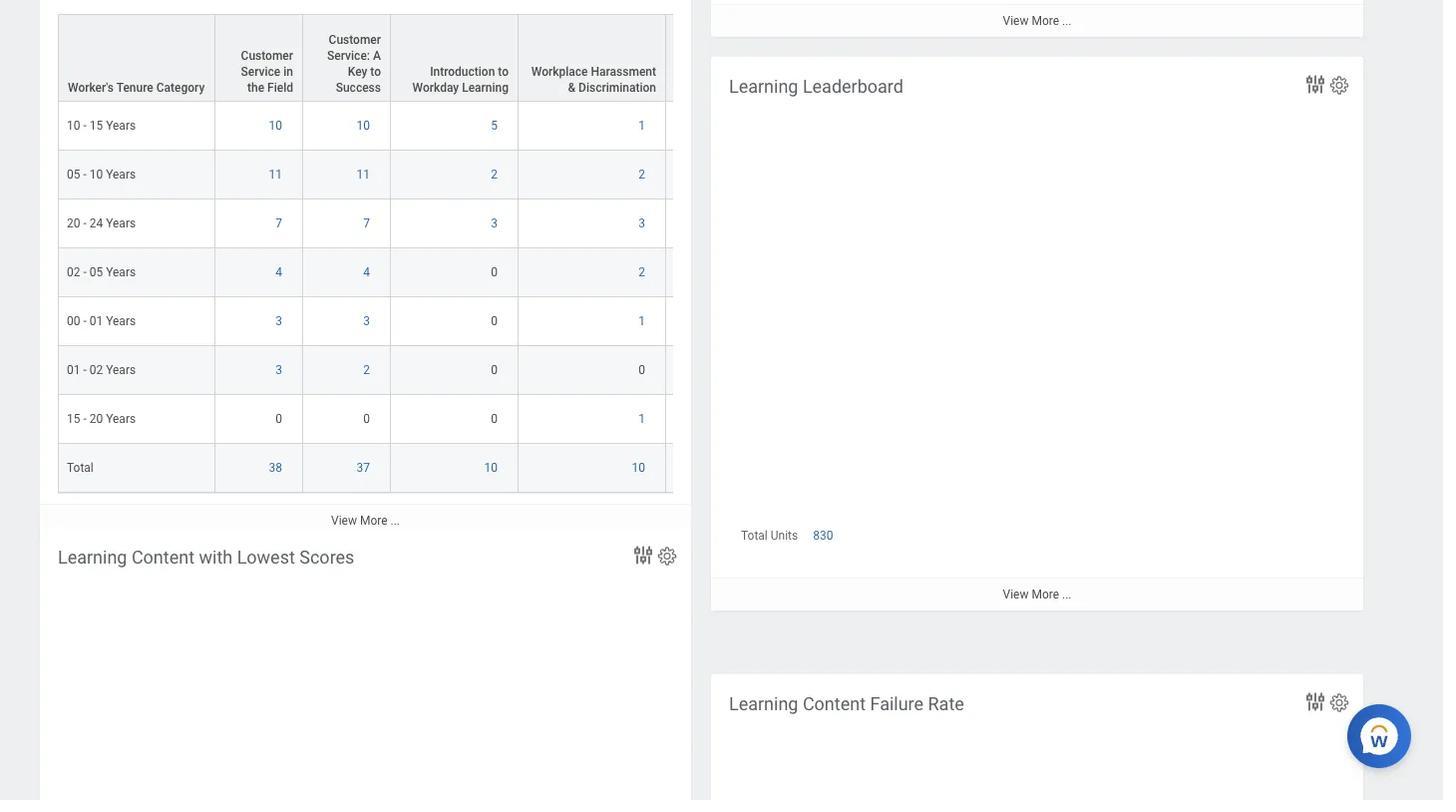 Task type: vqa. For each thing, say whether or not it's contained in the screenshot.


Task type: locate. For each thing, give the bounding box(es) containing it.
5 row from the top
[[58, 248, 1444, 297]]

view more ... for the bottom 'view more ...' link
[[1003, 587, 1072, 601]]

02 - 05 years element
[[67, 261, 136, 279]]

more inside learning trends by tenure element
[[360, 514, 388, 528]]

- for 05
[[83, 167, 87, 181]]

view inside learning trends by tenure element
[[331, 514, 357, 528]]

more for 'view more ...' link inside the learning trends by tenure element
[[360, 514, 388, 528]]

cell
[[666, 102, 764, 150], [666, 150, 764, 199], [666, 199, 764, 248], [666, 248, 764, 297], [666, 297, 764, 346], [666, 346, 764, 395], [666, 395, 764, 444], [666, 444, 764, 493]]

1 horizontal spatial 05
[[90, 265, 103, 279]]

years for 15 - 20 years
[[106, 412, 136, 426]]

0 vertical spatial 15
[[90, 118, 103, 132]]

0 horizontal spatial total
[[67, 461, 94, 475]]

total element
[[67, 457, 94, 475]]

2 11 from the left
[[357, 167, 370, 181]]

1 vertical spatial view
[[331, 514, 357, 528]]

1 vertical spatial view more ... link
[[40, 504, 691, 537]]

2 vertical spatial more
[[1032, 587, 1060, 601]]

01 right the 00 at the left top of page
[[90, 314, 103, 328]]

configure learning leaderboard image
[[1329, 74, 1351, 96]]

view for the bottom 'view more ...' link
[[1003, 587, 1029, 601]]

11 button down success
[[357, 166, 373, 182]]

830 button
[[813, 527, 836, 543]]

learning content with lowest scores
[[58, 547, 355, 568]]

failure
[[870, 693, 924, 714]]

15 up total element
[[67, 412, 80, 426]]

2 4 from the left
[[363, 265, 370, 279]]

11 down field
[[269, 167, 282, 181]]

1 vertical spatial view more ...
[[331, 514, 400, 528]]

configure and view chart data image left the configure learning leaderboard icon
[[1304, 72, 1328, 96]]

cell for 10
[[666, 102, 764, 150]]

01
[[90, 314, 103, 328], [67, 363, 80, 377]]

0 vertical spatial more
[[1032, 14, 1060, 28]]

configure and view chart data image inside learning leaderboard element
[[1304, 72, 1328, 96]]

cell for 4
[[666, 248, 764, 297]]

3 row from the top
[[58, 150, 1444, 199]]

7 row from the top
[[58, 346, 1444, 395]]

1 cell from the top
[[666, 102, 764, 150]]

total left units
[[741, 528, 768, 542]]

00 - 01 years element
[[67, 310, 136, 328]]

0 horizontal spatial 4
[[276, 265, 282, 279]]

4 - from the top
[[83, 265, 87, 279]]

years inside 00 - 01 years element
[[106, 314, 136, 328]]

05 up 20 - 24 years element
[[67, 167, 80, 181]]

years up 00 - 01 years element
[[106, 265, 136, 279]]

20
[[67, 216, 80, 230], [90, 412, 103, 426]]

years down tenure
[[106, 118, 136, 132]]

0 vertical spatial configure and view chart data image
[[1304, 72, 1328, 96]]

years inside 10 - 15 years "element"
[[106, 118, 136, 132]]

&
[[568, 81, 576, 95]]

1 11 from the left
[[269, 167, 282, 181]]

- up 00 - 01 years element
[[83, 265, 87, 279]]

0 vertical spatial 20
[[67, 216, 80, 230]]

0
[[491, 265, 498, 279], [491, 314, 498, 328], [491, 363, 498, 377], [639, 363, 645, 377], [276, 412, 282, 426], [363, 412, 370, 426], [491, 412, 498, 426]]

2 1 button from the top
[[639, 313, 648, 329]]

4 cell from the top
[[666, 248, 764, 297]]

introduction
[[430, 65, 495, 79]]

1 vertical spatial 02
[[90, 363, 103, 377]]

1 button
[[639, 117, 648, 134], [639, 313, 648, 329], [639, 411, 648, 427]]

customer inside customer service: a key to success
[[329, 33, 381, 47]]

3 cell from the top
[[666, 199, 764, 248]]

years inside 02 - 05 years element
[[106, 265, 136, 279]]

view more ...
[[1003, 14, 1072, 28], [331, 514, 400, 528], [1003, 587, 1072, 601]]

0 vertical spatial content
[[132, 547, 195, 568]]

configure learning content failure rate image
[[1329, 692, 1351, 714]]

0 vertical spatial view more ...
[[1003, 14, 1072, 28]]

customer inside "customer service in the field"
[[241, 49, 293, 63]]

customer
[[329, 33, 381, 47], [241, 49, 293, 63]]

0 vertical spatial 02
[[67, 265, 80, 279]]

0 vertical spatial ...
[[1062, 14, 1072, 28]]

more for the bottom 'view more ...' link
[[1032, 587, 1060, 601]]

to inside customer service: a key to success
[[370, 65, 381, 79]]

11 down success
[[357, 167, 370, 181]]

02
[[67, 265, 80, 279], [90, 363, 103, 377]]

10
[[67, 118, 80, 132], [269, 118, 282, 132], [357, 118, 370, 132], [90, 167, 103, 181], [484, 461, 498, 475], [632, 461, 645, 475]]

service
[[241, 65, 281, 79]]

worker's tenure category button
[[59, 15, 214, 101]]

1 horizontal spatial customer
[[329, 33, 381, 47]]

6 years from the top
[[106, 363, 136, 377]]

- left 24
[[83, 216, 87, 230]]

with
[[199, 547, 233, 568]]

row containing 02 - 05 years
[[58, 248, 1444, 297]]

years down 01 - 02 years
[[106, 412, 136, 426]]

5 cell from the top
[[666, 297, 764, 346]]

05 - 10 years element
[[67, 163, 136, 181]]

2 vertical spatial 1 button
[[639, 411, 648, 427]]

years right the 00 at the left top of page
[[106, 314, 136, 328]]

1 - from the top
[[83, 118, 87, 132]]

workday
[[413, 81, 459, 95]]

learning content failure rate
[[729, 693, 965, 714]]

customer service: a key to success
[[327, 33, 381, 95]]

1 vertical spatial content
[[803, 693, 866, 714]]

cell for 7
[[666, 199, 764, 248]]

1 horizontal spatial 20
[[90, 412, 103, 426]]

row containing total
[[58, 444, 1444, 493]]

view more ... inside learning trends by tenure element
[[331, 514, 400, 528]]

1 1 button from the top
[[639, 117, 648, 134]]

5 - from the top
[[83, 314, 87, 328]]

view
[[1003, 14, 1029, 28], [331, 514, 357, 528], [1003, 587, 1029, 601]]

0 horizontal spatial 7
[[276, 216, 282, 230]]

- up 20 - 24 years element
[[83, 167, 87, 181]]

... for the bottom 'view more ...' link
[[1062, 587, 1072, 601]]

0 vertical spatial 05
[[67, 167, 80, 181]]

0 horizontal spatial customer
[[241, 49, 293, 63]]

total inside learning leaderboard element
[[741, 528, 768, 542]]

0 horizontal spatial 11
[[269, 167, 282, 181]]

02 up the 00 at the left top of page
[[67, 265, 80, 279]]

0 vertical spatial customer
[[329, 33, 381, 47]]

row containing 20 - 24 years
[[58, 199, 1444, 248]]

3 1 button from the top
[[639, 411, 648, 427]]

4 row from the top
[[58, 199, 1444, 248]]

11 button
[[269, 166, 285, 182], [357, 166, 373, 182]]

total units
[[741, 528, 798, 542]]

customer service: a key to success button
[[303, 15, 390, 101]]

0 horizontal spatial 4 button
[[276, 264, 285, 280]]

configure learning content with lowest scores image
[[656, 545, 678, 567]]

2 years from the top
[[106, 167, 136, 181]]

1 for 10
[[639, 118, 645, 132]]

1 1 from the top
[[639, 118, 645, 132]]

15 down worker's
[[90, 118, 103, 132]]

to down a
[[370, 65, 381, 79]]

5 years from the top
[[106, 314, 136, 328]]

6 cell from the top
[[666, 346, 764, 395]]

1 horizontal spatial 4 button
[[363, 264, 373, 280]]

11 button down field
[[269, 166, 285, 182]]

to inside "introduction to workday learning"
[[498, 65, 509, 79]]

0 vertical spatial view
[[1003, 14, 1029, 28]]

customer up service:
[[329, 33, 381, 47]]

1 vertical spatial more
[[360, 514, 388, 528]]

row
[[58, 14, 1444, 103], [58, 102, 1444, 150], [58, 150, 1444, 199], [58, 199, 1444, 248], [58, 248, 1444, 297], [58, 297, 1444, 346], [58, 346, 1444, 395], [58, 395, 1444, 444], [58, 444, 1444, 493]]

learning
[[729, 76, 799, 97], [462, 81, 509, 95], [58, 547, 127, 568], [729, 693, 799, 714]]

4 button
[[276, 264, 285, 280], [363, 264, 373, 280]]

customer up service
[[241, 49, 293, 63]]

row containing 10 - 15 years
[[58, 102, 1444, 150]]

total for total element
[[67, 461, 94, 475]]

...
[[1062, 14, 1072, 28], [391, 514, 400, 528], [1062, 587, 1072, 601]]

1 vertical spatial 15
[[67, 412, 80, 426]]

- up total element
[[83, 412, 87, 426]]

7 - from the top
[[83, 412, 87, 426]]

configure and view chart data image left the configure learning content with lowest scores icon
[[632, 543, 655, 567]]

years for 02 - 05 years
[[106, 265, 136, 279]]

a
[[373, 49, 381, 63]]

6 - from the top
[[83, 363, 87, 377]]

0 horizontal spatial 7 button
[[276, 215, 285, 231]]

2 vertical spatial view more ...
[[1003, 587, 1072, 601]]

1 row from the top
[[58, 14, 1444, 103]]

worker's tenure category
[[68, 81, 205, 95]]

10 - 15 years element
[[67, 115, 136, 132]]

7
[[276, 216, 282, 230], [363, 216, 370, 230]]

- down worker's
[[83, 118, 87, 132]]

total for total units
[[741, 528, 768, 542]]

2 vertical spatial ...
[[1062, 587, 1072, 601]]

... inside learning leaderboard element
[[1062, 587, 1072, 601]]

1 horizontal spatial 11 button
[[357, 166, 373, 182]]

- right the 00 at the left top of page
[[83, 314, 87, 328]]

2 to from the left
[[498, 65, 509, 79]]

learning for learning content failure rate
[[729, 693, 799, 714]]

1 horizontal spatial 02
[[90, 363, 103, 377]]

0 horizontal spatial content
[[132, 547, 195, 568]]

total inside learning trends by tenure element
[[67, 461, 94, 475]]

7 cell from the top
[[666, 395, 764, 444]]

more
[[1032, 14, 1060, 28], [360, 514, 388, 528], [1032, 587, 1060, 601]]

1 7 from the left
[[276, 216, 282, 230]]

worker's tenure category column header
[[58, 14, 215, 103]]

05 up 00 - 01 years element
[[90, 265, 103, 279]]

total
[[67, 461, 94, 475], [741, 528, 768, 542]]

10 button
[[269, 117, 285, 134], [357, 117, 373, 134], [484, 460, 501, 476], [632, 460, 648, 476]]

1
[[639, 118, 645, 132], [639, 314, 645, 328], [639, 412, 645, 426]]

to
[[370, 65, 381, 79], [498, 65, 509, 79]]

2
[[491, 167, 498, 181], [639, 167, 645, 181], [639, 265, 645, 279], [363, 363, 370, 377]]

leaderboard
[[803, 76, 904, 97]]

1 horizontal spatial content
[[803, 693, 866, 714]]

years for 10 - 15 years
[[106, 118, 136, 132]]

1 vertical spatial 01
[[67, 363, 80, 377]]

1 vertical spatial customer
[[241, 49, 293, 63]]

- up 15 - 20 years element
[[83, 363, 87, 377]]

1 4 button from the left
[[276, 264, 285, 280]]

years inside 05 - 10 years element
[[106, 167, 136, 181]]

0 horizontal spatial 11 button
[[269, 166, 285, 182]]

years
[[106, 118, 136, 132], [106, 167, 136, 181], [106, 216, 136, 230], [106, 265, 136, 279], [106, 314, 136, 328], [106, 363, 136, 377], [106, 412, 136, 426]]

0 horizontal spatial 15
[[67, 412, 80, 426]]

- for 15
[[83, 412, 87, 426]]

3 button
[[491, 215, 501, 231], [639, 215, 648, 231], [276, 313, 285, 329], [363, 313, 373, 329], [276, 362, 285, 378]]

5 button
[[491, 117, 501, 134]]

1 vertical spatial 1 button
[[639, 313, 648, 329]]

content
[[132, 547, 195, 568], [803, 693, 866, 714]]

4 years from the top
[[106, 265, 136, 279]]

learning for learning leaderboard
[[729, 76, 799, 97]]

05 - 10 years
[[67, 167, 136, 181]]

content left with
[[132, 547, 195, 568]]

0 vertical spatial 1 button
[[639, 117, 648, 134]]

view more ... inside learning leaderboard element
[[1003, 587, 1072, 601]]

10 inside 05 - 10 years element
[[90, 167, 103, 181]]

37
[[357, 461, 370, 475]]

1 horizontal spatial to
[[498, 65, 509, 79]]

1 horizontal spatial 7 button
[[363, 215, 373, 231]]

1 horizontal spatial 01
[[90, 314, 103, 328]]

4
[[276, 265, 282, 279], [363, 265, 370, 279]]

content left failure
[[803, 693, 866, 714]]

2 row from the top
[[58, 102, 1444, 150]]

20 inside 20 - 24 years element
[[67, 216, 80, 230]]

2 vertical spatial view
[[1003, 587, 1029, 601]]

1 vertical spatial 05
[[90, 265, 103, 279]]

01 down the 00 at the left top of page
[[67, 363, 80, 377]]

... for the topmost 'view more ...' link
[[1062, 14, 1072, 28]]

8 row from the top
[[58, 395, 1444, 444]]

cell for 11
[[666, 150, 764, 199]]

02 up 15 - 20 years element
[[90, 363, 103, 377]]

38
[[269, 461, 282, 475]]

total down the 15 - 20 years
[[67, 461, 94, 475]]

15 - 20 years element
[[67, 408, 136, 426]]

2 1 from the top
[[639, 314, 645, 328]]

years right 24
[[106, 216, 136, 230]]

years up 15 - 20 years element
[[106, 363, 136, 377]]

configure and view chart data image
[[1304, 72, 1328, 96], [632, 543, 655, 567], [1304, 690, 1328, 714]]

1 vertical spatial ...
[[391, 514, 400, 528]]

00
[[67, 314, 80, 328]]

1 years from the top
[[106, 118, 136, 132]]

... inside learning trends by tenure element
[[391, 514, 400, 528]]

0 horizontal spatial 20
[[67, 216, 80, 230]]

content for with
[[132, 547, 195, 568]]

9 row from the top
[[58, 444, 1444, 493]]

2 - from the top
[[83, 167, 87, 181]]

rate
[[928, 693, 965, 714]]

learning for learning content with lowest scores
[[58, 547, 127, 568]]

3 1 from the top
[[639, 412, 645, 426]]

3 years from the top
[[106, 216, 136, 230]]

configure and view chart data image left configure learning content failure rate icon
[[1304, 690, 1328, 714]]

view more ... link
[[711, 4, 1364, 37], [40, 504, 691, 537], [711, 577, 1364, 610]]

years inside 20 - 24 years element
[[106, 216, 136, 230]]

3 - from the top
[[83, 216, 87, 230]]

cell for 37
[[666, 444, 764, 493]]

3
[[491, 216, 498, 230], [639, 216, 645, 230], [276, 314, 282, 328], [363, 314, 370, 328], [276, 363, 282, 377]]

0 button
[[491, 264, 501, 280], [491, 313, 501, 329], [491, 362, 501, 378], [639, 362, 648, 378], [276, 411, 285, 427], [363, 411, 373, 427], [491, 411, 501, 427]]

2 7 button from the left
[[363, 215, 373, 231]]

1 vertical spatial total
[[741, 528, 768, 542]]

view for 'view more ...' link inside the learning trends by tenure element
[[331, 514, 357, 528]]

category
[[156, 81, 205, 95]]

2 vertical spatial configure and view chart data image
[[1304, 690, 1328, 714]]

0 vertical spatial 1
[[639, 118, 645, 132]]

more inside learning leaderboard element
[[1032, 587, 1060, 601]]

introduction to workday learning
[[413, 65, 509, 95]]

view inside learning leaderboard element
[[1003, 587, 1029, 601]]

workplace harassment & discrimination column header
[[519, 14, 666, 103]]

row containing 15 - 20 years
[[58, 395, 1444, 444]]

years up 20 - 24 years element
[[106, 167, 136, 181]]

6 row from the top
[[58, 297, 1444, 346]]

1 11 button from the left
[[269, 166, 285, 182]]

2 vertical spatial 1
[[639, 412, 645, 426]]

scores
[[300, 547, 355, 568]]

1 horizontal spatial 11
[[357, 167, 370, 181]]

0 horizontal spatial to
[[370, 65, 381, 79]]

20 left 24
[[67, 216, 80, 230]]

0 vertical spatial total
[[67, 461, 94, 475]]

2 button
[[491, 166, 501, 182], [639, 166, 648, 182], [639, 264, 648, 280], [363, 362, 373, 378]]

years inside the 01 - 02 years element
[[106, 363, 136, 377]]

7 years from the top
[[106, 412, 136, 426]]

configure and view chart data image inside learning content failure rate element
[[1304, 690, 1328, 714]]

15
[[90, 118, 103, 132], [67, 412, 80, 426]]

content for failure
[[803, 693, 866, 714]]

7 button
[[276, 215, 285, 231], [363, 215, 373, 231]]

- inside "element"
[[83, 118, 87, 132]]

1 vertical spatial 1
[[639, 314, 645, 328]]

1 vertical spatial configure and view chart data image
[[632, 543, 655, 567]]

1 vertical spatial 20
[[90, 412, 103, 426]]

view more ... link inside learning trends by tenure element
[[40, 504, 691, 537]]

1 horizontal spatial total
[[741, 528, 768, 542]]

-
[[83, 118, 87, 132], [83, 167, 87, 181], [83, 216, 87, 230], [83, 265, 87, 279], [83, 314, 87, 328], [83, 363, 87, 377], [83, 412, 87, 426]]

2 cell from the top
[[666, 150, 764, 199]]

11
[[269, 167, 282, 181], [357, 167, 370, 181]]

to right introduction
[[498, 65, 509, 79]]

years for 01 - 02 years
[[106, 363, 136, 377]]

8 cell from the top
[[666, 444, 764, 493]]

1 to from the left
[[370, 65, 381, 79]]

1 horizontal spatial 4
[[363, 265, 370, 279]]

1 horizontal spatial 7
[[363, 216, 370, 230]]

1 horizontal spatial 15
[[90, 118, 103, 132]]

discrimination
[[579, 81, 656, 95]]

20 down 01 - 02 years
[[90, 412, 103, 426]]

05
[[67, 167, 80, 181], [90, 265, 103, 279]]

years inside 15 - 20 years element
[[106, 412, 136, 426]]



Task type: describe. For each thing, give the bounding box(es) containing it.
11 for second 11 'button' from right
[[269, 167, 282, 181]]

row containing customer service: a key to success
[[58, 14, 1444, 103]]

0 horizontal spatial 02
[[67, 265, 80, 279]]

field
[[267, 81, 293, 95]]

5
[[491, 118, 498, 132]]

customer service in the field
[[241, 49, 293, 95]]

configure and view chart data image for learning content failure rate
[[1304, 690, 1328, 714]]

success
[[336, 81, 381, 95]]

customer service: a key to success column header
[[303, 14, 391, 103]]

830
[[813, 528, 833, 542]]

1 4 from the left
[[276, 265, 282, 279]]

10 - 15 years
[[67, 118, 136, 132]]

cell for 3
[[666, 297, 764, 346]]

2 4 button from the left
[[363, 264, 373, 280]]

15 inside "element"
[[90, 118, 103, 132]]

01 - 02 years element
[[67, 359, 136, 377]]

00 - 01 years
[[67, 314, 136, 328]]

10 inside 10 - 15 years "element"
[[67, 118, 80, 132]]

view more ... for the topmost 'view more ...' link
[[1003, 14, 1072, 28]]

15 - 20 years
[[67, 412, 136, 426]]

workplace
[[532, 65, 588, 79]]

workplace harassment & discrimination
[[532, 65, 656, 95]]

- for 00
[[83, 314, 87, 328]]

row containing 05 - 10 years
[[58, 150, 1444, 199]]

cell for 2
[[666, 346, 764, 395]]

in
[[284, 65, 293, 79]]

configure and view chart data image for learning leaderboard
[[1304, 72, 1328, 96]]

customer for service:
[[329, 33, 381, 47]]

20 - 24 years
[[67, 216, 136, 230]]

harassment
[[591, 65, 656, 79]]

01 - 02 years
[[67, 363, 136, 377]]

tenure
[[116, 81, 153, 95]]

customer service in the field column header
[[215, 14, 303, 103]]

1 button for 3
[[639, 313, 648, 329]]

more for the topmost 'view more ...' link
[[1032, 14, 1060, 28]]

... for 'view more ...' link inside the learning trends by tenure element
[[391, 514, 400, 528]]

years for 20 - 24 years
[[106, 216, 136, 230]]

- for 01
[[83, 363, 87, 377]]

1 for 3
[[639, 314, 645, 328]]

1 for 0
[[639, 412, 645, 426]]

years for 05 - 10 years
[[106, 167, 136, 181]]

learning inside "introduction to workday learning"
[[462, 81, 509, 95]]

key
[[348, 65, 367, 79]]

years for 00 - 01 years
[[106, 314, 136, 328]]

learning leaderboard element
[[711, 56, 1364, 610]]

lowest
[[237, 547, 295, 568]]

view for the topmost 'view more ...' link
[[1003, 14, 1029, 28]]

view more ... for 'view more ...' link inside the learning trends by tenure element
[[331, 514, 400, 528]]

configure and view chart data image for learning content with lowest scores
[[632, 543, 655, 567]]

0 vertical spatial view more ... link
[[711, 4, 1364, 37]]

learning trends by tenure element
[[40, 0, 1444, 537]]

learning leaderboard
[[729, 76, 904, 97]]

customer for service
[[241, 49, 293, 63]]

cell for 0
[[666, 395, 764, 444]]

service:
[[327, 49, 370, 63]]

worker's
[[68, 81, 114, 95]]

1 button for 10
[[639, 117, 648, 134]]

workplace harassment & discrimination button
[[519, 15, 665, 101]]

learning content failure rate element
[[711, 674, 1364, 800]]

2 11 button from the left
[[357, 166, 373, 182]]

11 for first 11 'button' from right
[[357, 167, 370, 181]]

- for 20
[[83, 216, 87, 230]]

2 7 from the left
[[363, 216, 370, 230]]

introduction to workday learning column header
[[391, 14, 519, 103]]

row containing 01 - 02 years
[[58, 346, 1444, 395]]

1 button for 0
[[639, 411, 648, 427]]

24
[[90, 216, 103, 230]]

- for 10
[[83, 118, 87, 132]]

0 vertical spatial 01
[[90, 314, 103, 328]]

the
[[247, 81, 264, 95]]

38 button
[[269, 460, 285, 476]]

2 vertical spatial view more ... link
[[711, 577, 1364, 610]]

20 inside 15 - 20 years element
[[90, 412, 103, 426]]

02 - 05 years
[[67, 265, 136, 279]]

introduction to workday learning button
[[391, 15, 518, 101]]

0 horizontal spatial 05
[[67, 167, 80, 181]]

- for 02
[[83, 265, 87, 279]]

37 button
[[357, 460, 373, 476]]

row containing 00 - 01 years
[[58, 297, 1444, 346]]

0 horizontal spatial 01
[[67, 363, 80, 377]]

units
[[771, 528, 798, 542]]

1 7 button from the left
[[276, 215, 285, 231]]

customer service in the field button
[[215, 15, 302, 101]]

20 - 24 years element
[[67, 212, 136, 230]]



